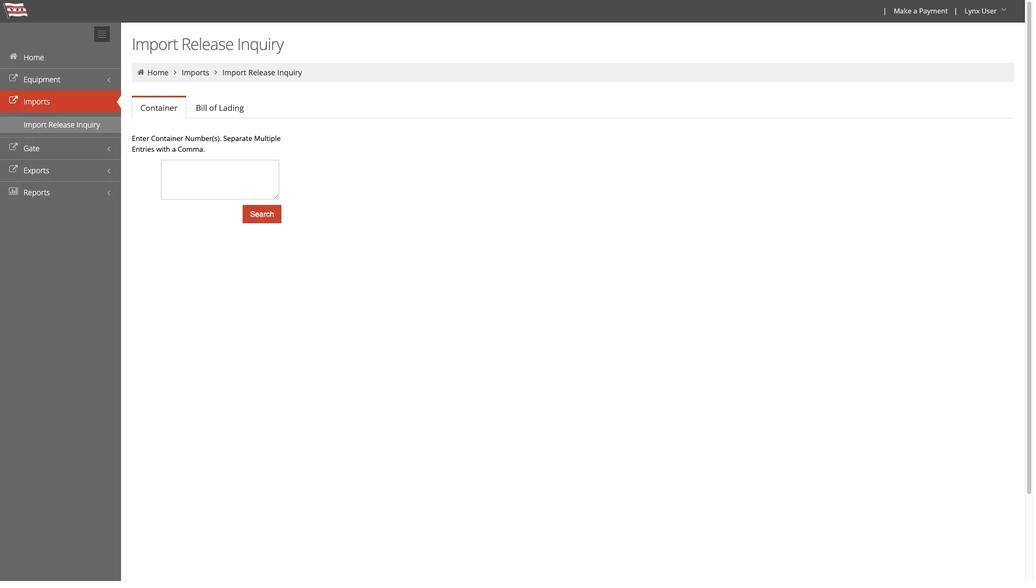 Task type: vqa. For each thing, say whether or not it's contained in the screenshot.
Versiant image
no



Task type: locate. For each thing, give the bounding box(es) containing it.
import release inquiry link up 'gate' link
[[0, 117, 121, 133]]

home link
[[0, 46, 121, 68], [147, 67, 169, 78]]

make a payment link
[[890, 0, 952, 23]]

user
[[982, 6, 998, 16]]

0 horizontal spatial imports
[[24, 96, 50, 107]]

import release inquiry
[[132, 33, 284, 55], [223, 67, 302, 78], [24, 120, 100, 130]]

import up the gate
[[24, 120, 47, 130]]

2 vertical spatial inquiry
[[77, 120, 100, 130]]

lynx user
[[965, 6, 998, 16]]

0 horizontal spatial |
[[884, 6, 888, 16]]

None text field
[[161, 160, 279, 200]]

imports inside imports link
[[24, 96, 50, 107]]

0 vertical spatial home
[[24, 52, 44, 62]]

0 vertical spatial external link image
[[8, 75, 19, 82]]

| left make
[[884, 6, 888, 16]]

1 vertical spatial imports
[[24, 96, 50, 107]]

import release inquiry up angle right icon
[[132, 33, 284, 55]]

container link
[[132, 97, 186, 118]]

bill
[[196, 102, 207, 113]]

1 vertical spatial import
[[223, 67, 247, 78]]

external link image inside 'gate' link
[[8, 144, 19, 151]]

container inside the enter container number(s).  separate multiple entries with a comma.
[[151, 134, 183, 143]]

home up equipment
[[24, 52, 44, 62]]

bill of lading link
[[187, 97, 253, 118]]

2 vertical spatial import release inquiry
[[24, 120, 100, 130]]

0 horizontal spatial import release inquiry link
[[0, 117, 121, 133]]

1 horizontal spatial home link
[[147, 67, 169, 78]]

gate
[[24, 143, 40, 153]]

imports link down equipment
[[0, 90, 121, 113]]

external link image left the gate
[[8, 144, 19, 151]]

imports link
[[182, 67, 209, 78], [0, 90, 121, 113]]

0 vertical spatial container
[[141, 102, 178, 113]]

1 | from the left
[[884, 6, 888, 16]]

imports down equipment
[[24, 96, 50, 107]]

release up 'gate' link
[[49, 120, 75, 130]]

0 vertical spatial imports
[[182, 67, 209, 78]]

2 horizontal spatial import
[[223, 67, 247, 78]]

home left angle right image
[[147, 67, 169, 78]]

home image left angle right image
[[136, 68, 146, 76]]

import up angle right image
[[132, 33, 178, 55]]

imports
[[182, 67, 209, 78], [24, 96, 50, 107]]

1 vertical spatial inquiry
[[278, 67, 302, 78]]

external link image inside imports link
[[8, 97, 19, 104]]

1 horizontal spatial import
[[132, 33, 178, 55]]

release
[[181, 33, 234, 55], [249, 67, 276, 78], [49, 120, 75, 130]]

container inside 'link'
[[141, 102, 178, 113]]

a right make
[[914, 6, 918, 16]]

1 vertical spatial external link image
[[8, 97, 19, 104]]

0 vertical spatial home image
[[8, 53, 19, 60]]

import
[[132, 33, 178, 55], [223, 67, 247, 78], [24, 120, 47, 130]]

container up "with"
[[151, 134, 183, 143]]

2 vertical spatial external link image
[[8, 144, 19, 151]]

multiple
[[254, 134, 281, 143]]

1 external link image from the top
[[8, 75, 19, 82]]

import for import release inquiry link to the right
[[223, 67, 247, 78]]

1 vertical spatial container
[[151, 134, 183, 143]]

external link image inside equipment link
[[8, 75, 19, 82]]

2 | from the left
[[955, 6, 958, 16]]

0 vertical spatial a
[[914, 6, 918, 16]]

home link up equipment
[[0, 46, 121, 68]]

|
[[884, 6, 888, 16], [955, 6, 958, 16]]

import right angle right icon
[[223, 67, 247, 78]]

2 external link image from the top
[[8, 97, 19, 104]]

release right angle right icon
[[249, 67, 276, 78]]

import release inquiry link
[[223, 67, 302, 78], [0, 117, 121, 133]]

0 horizontal spatial home
[[24, 52, 44, 62]]

1 horizontal spatial release
[[181, 33, 234, 55]]

imports left angle right icon
[[182, 67, 209, 78]]

0 vertical spatial inquiry
[[237, 33, 284, 55]]

import release inquiry up 'gate' link
[[24, 120, 100, 130]]

imports link left angle right icon
[[182, 67, 209, 78]]

gate link
[[0, 137, 121, 159]]

2 vertical spatial import
[[24, 120, 47, 130]]

1 vertical spatial import release inquiry link
[[0, 117, 121, 133]]

enter container number(s).  separate multiple entries with a comma.
[[132, 134, 281, 154]]

1 vertical spatial home
[[147, 67, 169, 78]]

container
[[141, 102, 178, 113], [151, 134, 183, 143]]

container up the enter
[[141, 102, 178, 113]]

external link image
[[8, 75, 19, 82], [8, 97, 19, 104], [8, 144, 19, 151]]

0 vertical spatial release
[[181, 33, 234, 55]]

external link image for imports
[[8, 97, 19, 104]]

1 horizontal spatial home image
[[136, 68, 146, 76]]

1 vertical spatial a
[[172, 144, 176, 154]]

external link image left equipment
[[8, 75, 19, 82]]

home image up equipment link
[[8, 53, 19, 60]]

1 horizontal spatial |
[[955, 6, 958, 16]]

0 horizontal spatial home image
[[8, 53, 19, 60]]

home image
[[8, 53, 19, 60], [136, 68, 146, 76]]

1 horizontal spatial a
[[914, 6, 918, 16]]

bar chart image
[[8, 188, 19, 195]]

release up angle right icon
[[181, 33, 234, 55]]

import release inquiry link right angle right icon
[[223, 67, 302, 78]]

home
[[24, 52, 44, 62], [147, 67, 169, 78]]

external link image down equipment link
[[8, 97, 19, 104]]

1 horizontal spatial imports
[[182, 67, 209, 78]]

angle right image
[[171, 68, 180, 76]]

1 vertical spatial home image
[[136, 68, 146, 76]]

import release inquiry right angle right icon
[[223, 67, 302, 78]]

a
[[914, 6, 918, 16], [172, 144, 176, 154]]

lynx
[[965, 6, 981, 16]]

0 horizontal spatial import
[[24, 120, 47, 130]]

0 horizontal spatial a
[[172, 144, 176, 154]]

0 vertical spatial import release inquiry link
[[223, 67, 302, 78]]

1 vertical spatial release
[[249, 67, 276, 78]]

enter
[[132, 134, 149, 143]]

lynx user link
[[961, 0, 1014, 23]]

make
[[895, 6, 912, 16]]

0 vertical spatial imports link
[[182, 67, 209, 78]]

with
[[156, 144, 170, 154]]

inquiry
[[237, 33, 284, 55], [278, 67, 302, 78], [77, 120, 100, 130]]

home link left angle right image
[[147, 67, 169, 78]]

angle right image
[[211, 68, 221, 76]]

1 vertical spatial imports link
[[0, 90, 121, 113]]

1 horizontal spatial imports link
[[182, 67, 209, 78]]

0 vertical spatial import
[[132, 33, 178, 55]]

3 external link image from the top
[[8, 144, 19, 151]]

| left 'lynx'
[[955, 6, 958, 16]]

a right "with"
[[172, 144, 176, 154]]

0 horizontal spatial release
[[49, 120, 75, 130]]



Task type: describe. For each thing, give the bounding box(es) containing it.
2 vertical spatial release
[[49, 120, 75, 130]]

0 horizontal spatial imports link
[[0, 90, 121, 113]]

a inside the enter container number(s).  separate multiple entries with a comma.
[[172, 144, 176, 154]]

search button
[[243, 205, 282, 223]]

exports
[[24, 165, 49, 176]]

0 horizontal spatial home link
[[0, 46, 121, 68]]

equipment
[[24, 74, 61, 85]]

separate
[[223, 134, 253, 143]]

1 horizontal spatial import release inquiry link
[[223, 67, 302, 78]]

bill of lading
[[196, 102, 244, 113]]

reports
[[24, 187, 50, 198]]

external link image for gate
[[8, 144, 19, 151]]

external link image
[[8, 166, 19, 173]]

equipment link
[[0, 68, 121, 90]]

make a payment
[[895, 6, 949, 16]]

0 vertical spatial import release inquiry
[[132, 33, 284, 55]]

of
[[209, 102, 217, 113]]

reports link
[[0, 181, 121, 204]]

lading
[[219, 102, 244, 113]]

2 horizontal spatial release
[[249, 67, 276, 78]]

number(s).
[[185, 134, 222, 143]]

angle down image
[[999, 6, 1010, 13]]

external link image for equipment
[[8, 75, 19, 82]]

exports link
[[0, 159, 121, 181]]

comma.
[[178, 144, 205, 154]]

import for the bottommost import release inquiry link
[[24, 120, 47, 130]]

entries
[[132, 144, 155, 154]]

1 vertical spatial import release inquiry
[[223, 67, 302, 78]]

payment
[[920, 6, 949, 16]]

1 horizontal spatial home
[[147, 67, 169, 78]]

search
[[250, 210, 274, 219]]



